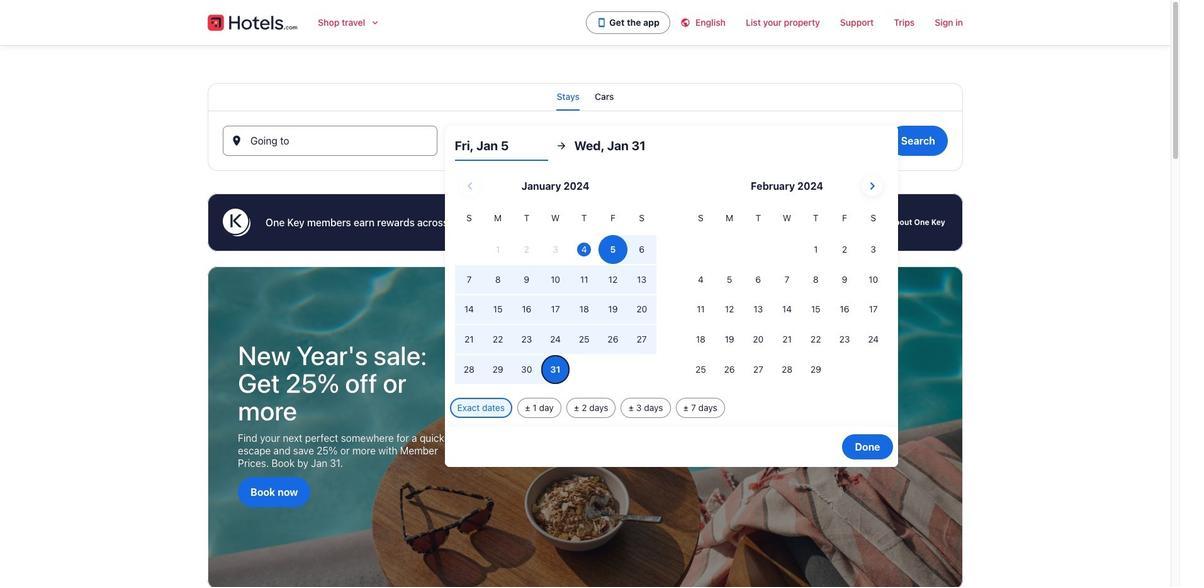 Task type: vqa. For each thing, say whether or not it's contained in the screenshot.
"Main Content"
yes



Task type: locate. For each thing, give the bounding box(es) containing it.
small image
[[680, 18, 696, 28]]

tab list
[[208, 83, 963, 111]]

main content
[[0, 45, 1171, 588]]

today element
[[577, 243, 591, 257]]

january 2024 element
[[455, 211, 656, 386]]

application
[[455, 171, 888, 386]]

shop travel image
[[370, 18, 380, 28]]

wooden table with sunglasses image
[[208, 267, 963, 588]]



Task type: describe. For each thing, give the bounding box(es) containing it.
directional image
[[556, 140, 567, 152]]

previous month image
[[463, 179, 478, 194]]

next month image
[[865, 179, 880, 194]]

february 2024 element
[[686, 211, 888, 386]]

hotels logo image
[[208, 13, 298, 33]]

download the app button image
[[597, 18, 607, 28]]



